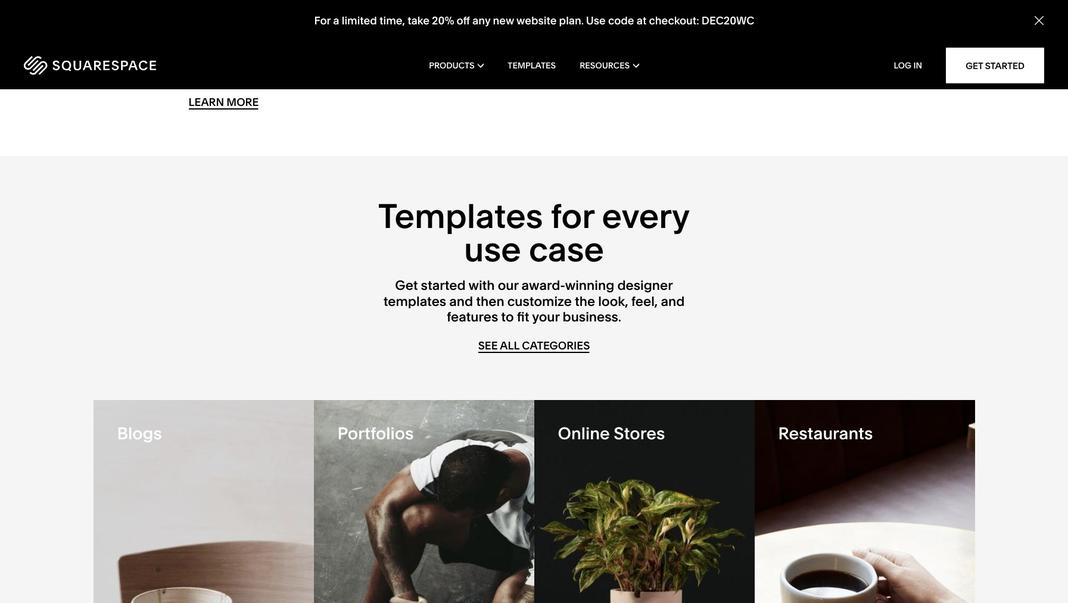 Task type: vqa. For each thing, say whether or not it's contained in the screenshot.
My
no



Task type: describe. For each thing, give the bounding box(es) containing it.
for inside mobile optimized templates our templates are optimized for all devices so you only have to design your website once. test and preview how your website will appear on a range of screens.
[[694, 34, 708, 48]]

for inside templates for every use case
[[551, 196, 594, 237]]

features
[[447, 309, 498, 325]]

learn more
[[189, 95, 259, 109]]

only
[[546, 47, 567, 61]]

power your online store the squarespace platform allows you to showcase your products at their absolute best. sell products, services, and more with our robust commerce tools that support businesses of all sizes.
[[189, 11, 450, 86]]

for a limited time, take 20% off any new website plan. use code at checkout: dec20wc
[[314, 14, 754, 28]]

fit
[[517, 309, 529, 325]]

more inside 'link'
[[227, 95, 259, 109]]

off
[[456, 14, 470, 28]]

at for store
[[262, 47, 272, 61]]

learn
[[189, 95, 224, 109]]

take
[[407, 14, 429, 28]]

that
[[189, 73, 209, 86]]

20%
[[432, 14, 454, 28]]

blogs
[[117, 424, 162, 444]]

best.
[[347, 47, 373, 61]]

get started with our award-winning designer templates and then customize the look, feel, and features to fit your business.
[[384, 278, 685, 325]]

are
[[621, 34, 638, 48]]

services,
[[189, 60, 234, 74]]

portfolios
[[337, 424, 414, 444]]

view online stores templates image
[[534, 400, 755, 604]]

screens.
[[546, 73, 589, 86]]

resources
[[580, 60, 630, 71]]

preview
[[546, 60, 586, 74]]

the
[[575, 293, 595, 310]]

products,
[[396, 47, 445, 61]]

you inside power your online store the squarespace platform allows you to showcase your products at their absolute best. sell products, services, and more with our robust commerce tools that support businesses of all sizes.
[[361, 34, 379, 48]]

your inside get started with our award-winning designer templates and then customize the look, feel, and features to fit your business.
[[532, 309, 560, 325]]

templates for templates
[[508, 60, 556, 71]]

allows
[[326, 34, 358, 48]]

a inside mobile optimized templates our templates are optimized for all devices so you only have to design your website once. test and preview how your website will appear on a range of screens.
[[754, 60, 760, 74]]

any
[[472, 14, 490, 28]]

store
[[334, 11, 375, 31]]

view restaurant templates image
[[755, 400, 975, 604]]

how
[[589, 60, 610, 74]]

your right how
[[613, 60, 635, 74]]

log             in link
[[894, 60, 922, 71]]

new
[[493, 14, 514, 28]]

squarespace logo image
[[24, 56, 156, 75]]

all inside power your online store the squarespace platform allows you to showcase your products at their absolute best. sell products, services, and more with our robust commerce tools that support businesses of all sizes.
[[326, 73, 338, 86]]

see
[[478, 339, 498, 353]]

limited
[[342, 14, 377, 28]]

look,
[[598, 293, 628, 310]]

more inside power your online store the squarespace platform allows you to showcase your products at their absolute best. sell products, services, and more with our robust commerce tools that support businesses of all sizes.
[[258, 60, 285, 74]]

your up that
[[189, 47, 211, 61]]

get started link
[[946, 48, 1044, 83]]

winning
[[565, 278, 614, 294]]

website up the our
[[516, 14, 556, 28]]

have
[[570, 47, 594, 61]]

range
[[762, 60, 792, 74]]

and inside mobile optimized templates our templates are optimized for all devices so you only have to design your website once. test and preview how your website will appear on a range of screens.
[[768, 47, 788, 61]]

1 vertical spatial optimized
[[640, 34, 692, 48]]

designer
[[617, 278, 673, 294]]

started
[[985, 60, 1025, 71]]

so
[[767, 34, 779, 48]]

appear
[[699, 60, 736, 74]]

you inside mobile optimized templates our templates are optimized for all devices so you only have to design your website once. test and preview how your website will appear on a range of screens.
[[781, 34, 800, 48]]

will
[[680, 60, 697, 74]]

view blog templates image
[[93, 400, 314, 604]]

our
[[546, 34, 565, 48]]

to inside power your online store the squarespace platform allows you to showcase your products at their absolute best. sell products, services, and more with our robust commerce tools that support businesses of all sizes.
[[382, 34, 392, 48]]

plan.
[[559, 14, 584, 28]]

the
[[189, 34, 208, 48]]

time,
[[379, 14, 405, 28]]

2 horizontal spatial templates
[[689, 11, 768, 31]]

and inside power your online store the squarespace platform allows you to showcase your products at their absolute best. sell products, services, and more with our robust commerce tools that support businesses of all sizes.
[[236, 60, 256, 74]]

of for online
[[314, 73, 324, 86]]

get for started
[[395, 278, 418, 294]]



Task type: locate. For each thing, give the bounding box(es) containing it.
1 vertical spatial more
[[227, 95, 259, 109]]

our up the fit
[[498, 278, 519, 294]]

their
[[275, 47, 298, 61]]

all right see
[[500, 339, 520, 353]]

to right "have"
[[597, 47, 607, 61]]

businesses
[[254, 73, 311, 86]]

0 horizontal spatial all
[[326, 73, 338, 86]]

support
[[211, 73, 251, 86]]

and down squarespace
[[236, 60, 256, 74]]

more down "support" at the left
[[227, 95, 259, 109]]

1 vertical spatial for
[[551, 196, 594, 237]]

at
[[636, 14, 646, 28], [262, 47, 272, 61]]

log             in
[[894, 60, 922, 71]]

started
[[421, 278, 466, 294]]

1 horizontal spatial to
[[501, 309, 514, 325]]

with
[[288, 60, 309, 74], [469, 278, 495, 294]]

test
[[745, 47, 766, 61]]

with down platform
[[288, 60, 309, 74]]

our inside power your online store the squarespace platform allows you to showcase your products at their absolute best. sell products, services, and more with our robust commerce tools that support businesses of all sizes.
[[312, 60, 329, 74]]

1 vertical spatial at
[[262, 47, 272, 61]]

mobile
[[546, 11, 601, 31]]

website left will
[[638, 60, 678, 74]]

0 horizontal spatial a
[[333, 14, 339, 28]]

use
[[586, 14, 605, 28]]

1 vertical spatial all
[[326, 73, 338, 86]]

a right on
[[754, 60, 760, 74]]

your
[[242, 11, 277, 31], [189, 47, 211, 61], [647, 47, 670, 61], [613, 60, 635, 74], [532, 309, 560, 325]]

tools
[[425, 60, 450, 74]]

to left the fit
[[501, 309, 514, 325]]

all left sizes.
[[326, 73, 338, 86]]

showcase
[[395, 34, 446, 48]]

restaurants
[[778, 424, 873, 444]]

1 vertical spatial templates
[[567, 34, 619, 48]]

with inside get started with our award-winning designer templates and then customize the look, feel, and features to fit your business.
[[469, 278, 495, 294]]

0 vertical spatial at
[[636, 14, 646, 28]]

1 horizontal spatial for
[[694, 34, 708, 48]]

with up features
[[469, 278, 495, 294]]

every
[[602, 196, 690, 237]]

online stores
[[558, 424, 665, 444]]

customize
[[507, 293, 572, 310]]

your right the fit
[[532, 309, 560, 325]]

you right so
[[781, 34, 800, 48]]

power
[[189, 11, 238, 31]]

robust
[[331, 60, 364, 74]]

our inside get started with our award-winning designer templates and then customize the look, feel, and features to fit your business.
[[498, 278, 519, 294]]

more
[[258, 60, 285, 74], [227, 95, 259, 109]]

squarespace
[[210, 34, 278, 48]]

all down dec20wc
[[710, 34, 722, 48]]

0 vertical spatial for
[[694, 34, 708, 48]]

devices
[[725, 34, 764, 48]]

0 horizontal spatial to
[[382, 34, 392, 48]]

0 horizontal spatial with
[[288, 60, 309, 74]]

0 vertical spatial get
[[966, 60, 983, 71]]

dec20wc
[[701, 14, 754, 28]]

at for time,
[[636, 14, 646, 28]]

mobile optimized templates our templates are optimized for all devices so you only have to design your website once. test and preview how your website will appear on a range of screens.
[[546, 11, 805, 86]]

1 horizontal spatial a
[[754, 60, 760, 74]]

use
[[464, 229, 521, 270]]

0 vertical spatial more
[[258, 60, 285, 74]]

0 vertical spatial our
[[312, 60, 329, 74]]

1 horizontal spatial all
[[500, 339, 520, 353]]

view portfolio templates image
[[314, 400, 534, 604]]

and right feel, on the right of page
[[661, 293, 685, 310]]

our left robust
[[312, 60, 329, 74]]

and right test
[[768, 47, 788, 61]]

platform
[[280, 34, 324, 48]]

website
[[516, 14, 556, 28], [672, 47, 712, 61], [638, 60, 678, 74]]

then
[[476, 293, 504, 310]]

2 vertical spatial templates
[[384, 293, 446, 310]]

0 vertical spatial all
[[710, 34, 722, 48]]

0 vertical spatial templates
[[508, 60, 556, 71]]

1 horizontal spatial you
[[781, 34, 800, 48]]

templates inside get started with our award-winning designer templates and then customize the look, feel, and features to fit your business.
[[384, 293, 446, 310]]

more down squarespace
[[258, 60, 285, 74]]

2 you from the left
[[781, 34, 800, 48]]

code
[[608, 14, 634, 28]]

for
[[314, 14, 330, 28]]

commerce
[[367, 60, 422, 74]]

and
[[768, 47, 788, 61], [236, 60, 256, 74], [449, 293, 473, 310], [661, 293, 685, 310]]

get inside get started with our award-winning designer templates and then customize the look, feel, and features to fit your business.
[[395, 278, 418, 294]]

0 vertical spatial with
[[288, 60, 309, 74]]

0 horizontal spatial of
[[314, 73, 324, 86]]

all
[[710, 34, 722, 48], [326, 73, 338, 86], [500, 339, 520, 353]]

a right for
[[333, 14, 339, 28]]

1 vertical spatial our
[[498, 278, 519, 294]]

1 horizontal spatial with
[[469, 278, 495, 294]]

get
[[966, 60, 983, 71], [395, 278, 418, 294]]

of inside mobile optimized templates our templates are optimized for all devices so you only have to design your website once. test and preview how your website will appear on a range of screens.
[[795, 60, 805, 74]]

templates for templates for every use case
[[378, 196, 543, 237]]

of for templates
[[795, 60, 805, 74]]

to inside mobile optimized templates our templates are optimized for all devices so you only have to design your website once. test and preview how your website will appear on a range of screens.
[[597, 47, 607, 61]]

design
[[610, 47, 645, 61]]

our
[[312, 60, 329, 74], [498, 278, 519, 294]]

in
[[914, 60, 922, 71]]

your right the design
[[647, 47, 670, 61]]

0 vertical spatial templates
[[689, 11, 768, 31]]

optimized up the are
[[605, 11, 685, 31]]

get for started
[[966, 60, 983, 71]]

2 horizontal spatial all
[[710, 34, 722, 48]]

you down the 'limited'
[[361, 34, 379, 48]]

at inside power your online store the squarespace platform allows you to showcase your products at their absolute best. sell products, services, and more with our robust commerce tools that support businesses of all sizes.
[[262, 47, 272, 61]]

1 horizontal spatial templates
[[567, 34, 619, 48]]

1 vertical spatial templates
[[378, 196, 543, 237]]

with inside power your online store the squarespace platform allows you to showcase your products at their absolute best. sell products, services, and more with our robust commerce tools that support businesses of all sizes.
[[288, 60, 309, 74]]

products
[[214, 47, 260, 61]]

business.
[[563, 309, 621, 325]]

products button
[[429, 42, 484, 89]]

categories
[[522, 339, 590, 353]]

for
[[694, 34, 708, 48], [551, 196, 594, 237]]

1 horizontal spatial our
[[498, 278, 519, 294]]

to down time,
[[382, 34, 392, 48]]

to
[[382, 34, 392, 48], [597, 47, 607, 61], [501, 309, 514, 325]]

award-
[[522, 278, 565, 294]]

checkout:
[[649, 14, 699, 28]]

2 horizontal spatial to
[[597, 47, 607, 61]]

0 horizontal spatial you
[[361, 34, 379, 48]]

0 horizontal spatial get
[[395, 278, 418, 294]]

once.
[[715, 47, 743, 61]]

see all categories link
[[478, 339, 590, 354]]

1 vertical spatial with
[[469, 278, 495, 294]]

templates inside templates for every use case
[[378, 196, 543, 237]]

templates for every use case
[[378, 196, 690, 270]]

2 vertical spatial all
[[500, 339, 520, 353]]

all inside mobile optimized templates our templates are optimized for all devices so you only have to design your website once. test and preview how your website will appear on a range of screens.
[[710, 34, 722, 48]]

a
[[333, 14, 339, 28], [754, 60, 760, 74]]

website left once.
[[672, 47, 712, 61]]

1 vertical spatial get
[[395, 278, 418, 294]]

and left then
[[449, 293, 473, 310]]

1 you from the left
[[361, 34, 379, 48]]

0 vertical spatial a
[[333, 14, 339, 28]]

1 vertical spatial a
[[754, 60, 760, 74]]

on
[[738, 60, 751, 74]]

at left their
[[262, 47, 272, 61]]

templates link
[[508, 42, 556, 89]]

see all categories
[[478, 339, 590, 353]]

optimized down checkout:
[[640, 34, 692, 48]]

learn more link
[[189, 95, 259, 109]]

feel,
[[631, 293, 658, 310]]

of right range
[[795, 60, 805, 74]]

of down absolute
[[314, 73, 324, 86]]

log
[[894, 60, 912, 71]]

resources button
[[580, 42, 639, 89]]

case
[[529, 229, 604, 270]]

squarespace logo link
[[24, 56, 228, 75]]

0 horizontal spatial for
[[551, 196, 594, 237]]

1 horizontal spatial at
[[636, 14, 646, 28]]

at right code
[[636, 14, 646, 28]]

sell
[[375, 47, 394, 61]]

0 horizontal spatial templates
[[384, 293, 446, 310]]

0 horizontal spatial at
[[262, 47, 272, 61]]

of inside power your online store the squarespace platform allows you to showcase your products at their absolute best. sell products, services, and more with our robust commerce tools that support businesses of all sizes.
[[314, 73, 324, 86]]

your up squarespace
[[242, 11, 277, 31]]

1 horizontal spatial of
[[795, 60, 805, 74]]

online
[[281, 11, 330, 31]]

get started
[[966, 60, 1025, 71]]

to inside get started with our award-winning designer templates and then customize the look, feel, and features to fit your business.
[[501, 309, 514, 325]]

0 vertical spatial optimized
[[605, 11, 685, 31]]

you
[[361, 34, 379, 48], [781, 34, 800, 48]]

products
[[429, 60, 475, 71]]

0 horizontal spatial our
[[312, 60, 329, 74]]

absolute
[[301, 47, 345, 61]]

1 horizontal spatial get
[[966, 60, 983, 71]]

templates
[[508, 60, 556, 71], [378, 196, 543, 237]]

sizes.
[[341, 73, 368, 86]]



